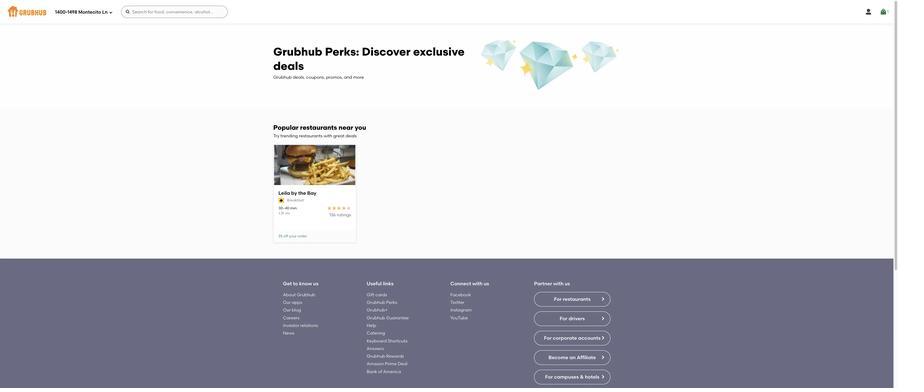 Task type: locate. For each thing, give the bounding box(es) containing it.
for for for corporate accounts
[[544, 336, 552, 342]]

deals down the near
[[346, 134, 357, 139]]

right image right hotels
[[601, 375, 606, 380]]

2 vertical spatial restaurants
[[563, 297, 591, 303]]

1 our from the top
[[283, 301, 291, 306]]

1 vertical spatial our
[[283, 308, 291, 313]]

guarantee
[[386, 316, 409, 321]]

3 right image from the top
[[601, 356, 606, 360]]

grubhub down know
[[297, 293, 315, 298]]

restaurants up great
[[300, 124, 337, 132]]

our
[[283, 301, 291, 306], [283, 308, 291, 313]]

keyboard shortcuts link
[[367, 339, 408, 344]]

svg image
[[865, 8, 873, 16], [880, 8, 888, 16], [109, 11, 113, 14]]

our up careers link
[[283, 308, 291, 313]]

1 button
[[880, 6, 889, 17]]

right image
[[601, 317, 606, 322], [601, 375, 606, 380]]

4 star icon image from the left
[[342, 206, 347, 211]]

right image inside for campuses & hotels link
[[601, 375, 606, 380]]

restaurants right trending in the left of the page
[[299, 134, 323, 139]]

deals inside popular restaurants near you try trending restaurants with great deals
[[346, 134, 357, 139]]

right image inside for drivers link
[[601, 317, 606, 322]]

connect with us
[[451, 281, 489, 287]]

for restaurants
[[554, 297, 591, 303]]

prime
[[385, 362, 397, 367]]

facebook link
[[451, 293, 471, 298]]

right image inside for restaurants link
[[601, 297, 606, 302]]

$5
[[279, 234, 283, 239]]

investor relations link
[[283, 324, 318, 329]]

2 horizontal spatial svg image
[[880, 8, 888, 16]]

0 horizontal spatial with
[[324, 134, 332, 139]]

right image for for restaurants
[[601, 297, 606, 302]]

ln
[[102, 9, 108, 15]]

grubhub rewards link
[[367, 355, 404, 360]]

leila by the bay
[[279, 191, 317, 196]]

to
[[293, 281, 298, 287]]

right image for for corporate accounts
[[601, 336, 606, 341]]

2 us from the left
[[484, 281, 489, 287]]

us right connect
[[484, 281, 489, 287]]

0 vertical spatial restaurants
[[300, 124, 337, 132]]

off
[[284, 234, 288, 239]]

right image inside for corporate accounts link
[[601, 336, 606, 341]]

useful links
[[367, 281, 394, 287]]

montecito
[[78, 9, 101, 15]]

0 horizontal spatial us
[[313, 281, 319, 287]]

accounts
[[579, 336, 601, 342]]

svg image inside 1 button
[[880, 8, 888, 16]]

news link
[[283, 331, 294, 337]]

leila
[[279, 191, 290, 196]]

1 horizontal spatial svg image
[[865, 8, 873, 16]]

with left great
[[324, 134, 332, 139]]

main navigation navigation
[[0, 0, 894, 24]]

our down "about"
[[283, 301, 291, 306]]

grubhub left deals, on the left top of the page
[[273, 75, 292, 80]]

restaurants up 'drivers'
[[563, 297, 591, 303]]

0 horizontal spatial deals
[[273, 59, 304, 73]]

perks:
[[325, 45, 359, 58]]

you
[[355, 124, 366, 132]]

by
[[291, 191, 297, 196]]

restaurants
[[300, 124, 337, 132], [299, 134, 323, 139], [563, 297, 591, 303]]

and
[[344, 75, 352, 80]]

2 star icon image from the left
[[332, 206, 337, 211]]

twitter link
[[451, 301, 465, 306]]

ratings
[[337, 213, 351, 218]]

for left 'drivers'
[[560, 316, 568, 322]]

coupons,
[[306, 75, 325, 80]]

us up for restaurants
[[565, 281, 570, 287]]

our blog link
[[283, 308, 301, 313]]

right image up accounts
[[601, 317, 606, 322]]

for down partner with us
[[554, 297, 562, 303]]

great
[[333, 134, 345, 139]]

news
[[283, 331, 294, 337]]

know
[[299, 281, 312, 287]]

2 horizontal spatial with
[[554, 281, 564, 287]]

instagram link
[[451, 308, 472, 313]]

2 right image from the top
[[601, 375, 606, 380]]

for corporate accounts link
[[534, 332, 611, 346]]

connect
[[451, 281, 471, 287]]

136
[[330, 213, 336, 218]]

2 horizontal spatial us
[[565, 281, 570, 287]]

deals
[[273, 59, 304, 73], [346, 134, 357, 139]]

bank
[[367, 370, 377, 375]]

2 our from the top
[[283, 308, 291, 313]]

leila by the bay logo image
[[274, 145, 356, 186]]

answers
[[367, 347, 384, 352]]

campuses
[[554, 375, 579, 381]]

3 us from the left
[[565, 281, 570, 287]]

0 vertical spatial our
[[283, 301, 291, 306]]

hotels
[[585, 375, 600, 381]]

0 horizontal spatial svg image
[[109, 11, 113, 14]]

for left corporate
[[544, 336, 552, 342]]

with
[[324, 134, 332, 139], [473, 281, 483, 287], [554, 281, 564, 287]]

1 horizontal spatial deals
[[346, 134, 357, 139]]

Search for food, convenience, alcohol... search field
[[121, 6, 228, 18]]

instagram
[[451, 308, 472, 313]]

investor
[[283, 324, 299, 329]]

1 right image from the top
[[601, 297, 606, 302]]

1 vertical spatial deals
[[346, 134, 357, 139]]

1 vertical spatial right image
[[601, 336, 606, 341]]

amazon prime deal link
[[367, 362, 408, 367]]

leila by the bay link
[[279, 190, 351, 197]]

popular
[[273, 124, 299, 132]]

for for for restaurants
[[554, 297, 562, 303]]

grubhub perks: discover exclusive deals grubhub deals, coupons, promos, and more
[[273, 45, 465, 80]]

keyboard
[[367, 339, 387, 344]]

careers link
[[283, 316, 300, 321]]

0 vertical spatial right image
[[601, 297, 606, 302]]

for left campuses
[[546, 375, 553, 381]]

more
[[353, 75, 364, 80]]

for for for drivers
[[560, 316, 568, 322]]

with right partner
[[554, 281, 564, 287]]

careers
[[283, 316, 300, 321]]

deals up deals, on the left top of the page
[[273, 59, 304, 73]]

deals,
[[293, 75, 305, 80]]

with right connect
[[473, 281, 483, 287]]

1 horizontal spatial with
[[473, 281, 483, 287]]

1.31
[[279, 212, 284, 216]]

0 vertical spatial deals
[[273, 59, 304, 73]]

3 star icon image from the left
[[337, 206, 342, 211]]

help link
[[367, 324, 377, 329]]

us for partner with us
[[565, 281, 570, 287]]

become an affiliate
[[549, 355, 596, 361]]

2 vertical spatial right image
[[601, 356, 606, 360]]

about
[[283, 293, 296, 298]]

2 right image from the top
[[601, 336, 606, 341]]

us
[[313, 281, 319, 287], [484, 281, 489, 287], [565, 281, 570, 287]]

&
[[580, 375, 584, 381]]

promos,
[[326, 75, 343, 80]]

1 vertical spatial right image
[[601, 375, 606, 380]]

right image
[[601, 297, 606, 302], [601, 336, 606, 341], [601, 356, 606, 360]]

136 ratings
[[330, 213, 351, 218]]

1 right image from the top
[[601, 317, 606, 322]]

0 vertical spatial right image
[[601, 317, 606, 322]]

$5 off your order
[[279, 234, 307, 239]]

right image inside become an affiliate link
[[601, 356, 606, 360]]

star icon image
[[327, 206, 332, 211], [332, 206, 337, 211], [337, 206, 342, 211], [342, 206, 347, 211], [347, 206, 351, 211]]

1 horizontal spatial us
[[484, 281, 489, 287]]

grubhub down gift cards link
[[367, 301, 385, 306]]

us right know
[[313, 281, 319, 287]]

mi
[[285, 212, 290, 216]]



Task type: describe. For each thing, give the bounding box(es) containing it.
gift cards link
[[367, 293, 387, 298]]

right image for become an affiliate
[[601, 356, 606, 360]]

useful
[[367, 281, 382, 287]]

5 star icon image from the left
[[347, 206, 351, 211]]

gift
[[367, 293, 375, 298]]

apps
[[292, 301, 302, 306]]

grubhub perks link
[[367, 301, 397, 306]]

amazon
[[367, 362, 384, 367]]

grubhub down "answers"
[[367, 355, 385, 360]]

min
[[290, 206, 297, 211]]

us for connect with us
[[484, 281, 489, 287]]

popular restaurants near you try trending restaurants with great deals
[[273, 124, 366, 139]]

help
[[367, 324, 377, 329]]

subscription pass image
[[279, 198, 285, 203]]

drivers
[[569, 316, 585, 322]]

with inside popular restaurants near you try trending restaurants with great deals
[[324, 134, 332, 139]]

right image for for campuses & hotels
[[601, 375, 606, 380]]

facebook twitter instagram youtube
[[451, 293, 472, 321]]

of
[[378, 370, 382, 375]]

shortcuts
[[388, 339, 408, 344]]

corporate
[[553, 336, 577, 342]]

svg image
[[125, 9, 130, 14]]

order
[[298, 234, 307, 239]]

deals inside grubhub perks: discover exclusive deals grubhub deals, coupons, promos, and more
[[273, 59, 304, 73]]

become
[[549, 355, 569, 361]]

with for connect
[[473, 281, 483, 287]]

get
[[283, 281, 292, 287]]

grubhub inside about grubhub our apps our blog careers investor relations news
[[297, 293, 315, 298]]

cards
[[376, 293, 387, 298]]

for campuses & hotels
[[546, 375, 600, 381]]

bank of america link
[[367, 370, 401, 375]]

1498
[[67, 9, 77, 15]]

catering link
[[367, 331, 385, 337]]

twitter
[[451, 301, 465, 306]]

youtube link
[[451, 316, 468, 321]]

restaurants for popular
[[300, 124, 337, 132]]

deal
[[398, 362, 408, 367]]

1 us from the left
[[313, 281, 319, 287]]

coupon deals image
[[480, 38, 621, 93]]

perks
[[386, 301, 397, 306]]

for corporate accounts
[[544, 336, 601, 342]]

near
[[339, 124, 353, 132]]

partner with us
[[534, 281, 570, 287]]

try
[[273, 134, 280, 139]]

affiliate
[[577, 355, 596, 361]]

your
[[289, 234, 297, 239]]

grubhub+ link
[[367, 308, 388, 313]]

the
[[298, 191, 306, 196]]

grubhub up deals, on the left top of the page
[[273, 45, 323, 58]]

right image for for drivers
[[601, 317, 606, 322]]

grubhub guarantee link
[[367, 316, 409, 321]]

30–40 min 1.31 mi
[[279, 206, 297, 216]]

grubhub down "grubhub+" link on the left of the page
[[367, 316, 385, 321]]

breakfast
[[287, 199, 304, 203]]

for restaurants link
[[534, 293, 611, 307]]

links
[[383, 281, 394, 287]]

america
[[384, 370, 401, 375]]

answers link
[[367, 347, 384, 352]]

gift cards grubhub perks grubhub+ grubhub guarantee help catering keyboard shortcuts answers grubhub rewards amazon prime deal bank of america
[[367, 293, 409, 375]]

restaurants for for
[[563, 297, 591, 303]]

exclusive
[[414, 45, 465, 58]]

discover
[[362, 45, 411, 58]]

1 vertical spatial restaurants
[[299, 134, 323, 139]]

trending
[[281, 134, 298, 139]]

rewards
[[386, 355, 404, 360]]

with for partner
[[554, 281, 564, 287]]

blog
[[292, 308, 301, 313]]

for campuses & hotels link
[[534, 371, 611, 385]]

bay
[[307, 191, 317, 196]]

1 star icon image from the left
[[327, 206, 332, 211]]

youtube
[[451, 316, 468, 321]]

grubhub+
[[367, 308, 388, 313]]

an
[[570, 355, 576, 361]]

facebook
[[451, 293, 471, 298]]

partner
[[534, 281, 553, 287]]

about grubhub link
[[283, 293, 315, 298]]

our apps link
[[283, 301, 302, 306]]

catering
[[367, 331, 385, 337]]

1400-
[[55, 9, 67, 15]]

30–40
[[279, 206, 289, 211]]

1400-1498 montecito ln
[[55, 9, 108, 15]]

for drivers link
[[534, 312, 611, 327]]

1
[[888, 9, 889, 14]]

get to know us
[[283, 281, 319, 287]]

about grubhub our apps our blog careers investor relations news
[[283, 293, 318, 337]]

become an affiliate link
[[534, 351, 611, 366]]

for for for campuses & hotels
[[546, 375, 553, 381]]



Task type: vqa. For each thing, say whether or not it's contained in the screenshot.
'restaurants' to the bottom
yes



